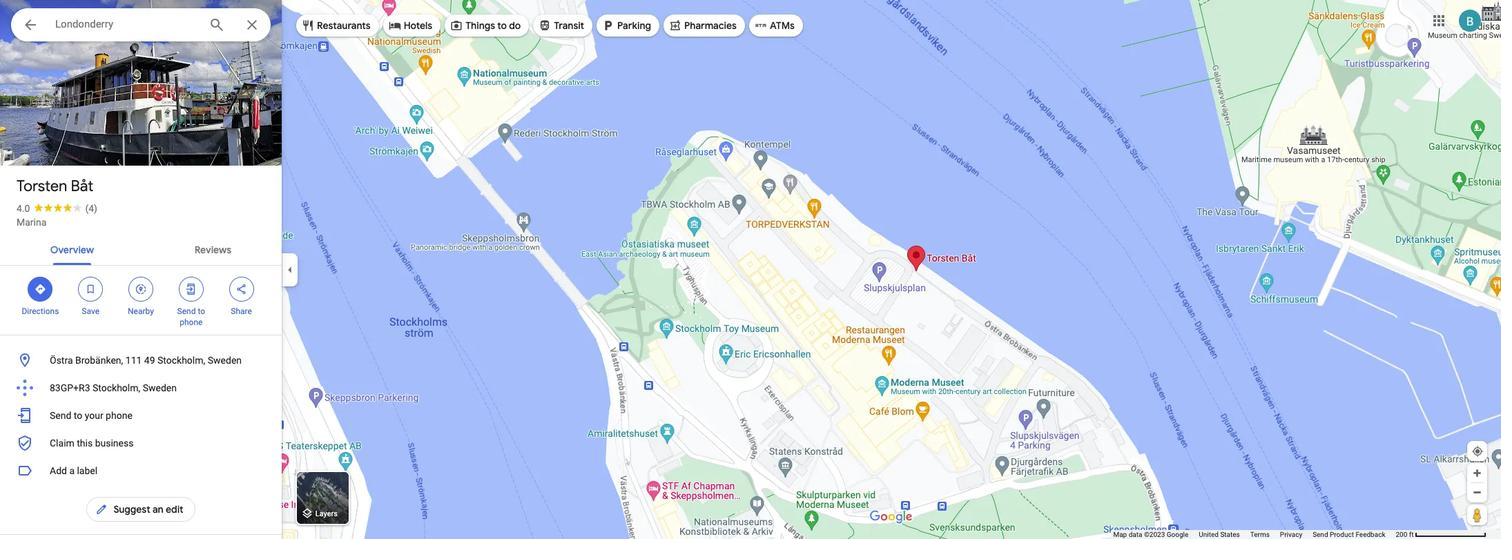 Task type: vqa. For each thing, say whether or not it's contained in the screenshot.
Privacy
yes



Task type: locate. For each thing, give the bounding box(es) containing it.
united
[[1199, 531, 1219, 539]]

0 horizontal spatial sweden
[[143, 383, 177, 394]]

things
[[466, 19, 495, 32]]

united states
[[1199, 531, 1240, 539]]

footer containing map data ©2023 google
[[1114, 530, 1396, 539]]

to
[[498, 19, 507, 32], [198, 307, 205, 316], [74, 410, 82, 421]]

to left your
[[74, 410, 82, 421]]

google maps element
[[0, 0, 1502, 539]]

Londonderry field
[[11, 8, 271, 41]]

phone
[[180, 318, 203, 327], [106, 410, 132, 421]]

send inside send product feedback 'button'
[[1313, 531, 1329, 539]]


[[22, 15, 39, 35]]

google account: brad klo  
(klobrad84@gmail.com) image
[[1459, 9, 1482, 32]]

2 horizontal spatial send
[[1313, 531, 1329, 539]]

östra
[[50, 355, 73, 366]]

0 vertical spatial phone
[[180, 318, 203, 327]]

sweden down 49
[[143, 383, 177, 394]]

0 vertical spatial to
[[498, 19, 507, 32]]

add a label button
[[0, 457, 282, 485]]

östra brobänken, 111 49 stockholm, sweden button
[[0, 347, 282, 374]]

to inside send to phone
[[198, 307, 205, 316]]

terms button
[[1251, 530, 1270, 539]]

4 reviews element
[[85, 203, 97, 214]]

hotels button
[[383, 9, 441, 42]]

restaurants button
[[296, 9, 379, 42]]

send to your phone button
[[0, 402, 282, 430]]

privacy
[[1280, 531, 1303, 539]]

transit
[[554, 19, 584, 32]]

tab list inside google maps 'element'
[[0, 232, 282, 265]]

stockholm, down "111"
[[93, 383, 140, 394]]

send for send product feedback
[[1313, 531, 1329, 539]]

parking
[[618, 19, 651, 32]]

atms
[[770, 19, 795, 32]]

edit
[[166, 504, 183, 516]]

claim this business
[[50, 438, 134, 449]]

tab list
[[0, 232, 282, 265]]

49
[[144, 355, 155, 366]]

brobänken,
[[75, 355, 123, 366]]

phone right your
[[106, 410, 132, 421]]

marina button
[[17, 215, 46, 229]]


[[235, 282, 248, 297]]

map
[[1114, 531, 1127, 539]]

feedback
[[1356, 531, 1386, 539]]

0 horizontal spatial stockholm,
[[93, 383, 140, 394]]

united states button
[[1199, 530, 1240, 539]]

sweden down share
[[208, 355, 242, 366]]

1 vertical spatial stockholm,
[[93, 383, 140, 394]]

 button
[[11, 8, 50, 44]]


[[135, 282, 147, 297]]

send inside send to phone
[[177, 307, 196, 316]]

2 horizontal spatial to
[[498, 19, 507, 32]]

reviews button
[[184, 232, 243, 265]]

1 vertical spatial send
[[50, 410, 71, 421]]

send inside the send to your phone button
[[50, 410, 71, 421]]

0 vertical spatial stockholm,
[[157, 355, 205, 366]]

tab list containing overview
[[0, 232, 282, 265]]

an
[[153, 504, 163, 516]]

transit button
[[533, 9, 593, 42]]

restaurants
[[317, 19, 371, 32]]

båt
[[71, 177, 93, 196]]

200
[[1396, 531, 1408, 539]]

phone down the 
[[180, 318, 203, 327]]

a
[[69, 466, 75, 477]]


[[34, 282, 47, 297]]

0 vertical spatial sweden
[[208, 355, 242, 366]]

1 vertical spatial to
[[198, 307, 205, 316]]

photo of torsten båt image
[[0, 0, 282, 189]]

to left do at the left top of the page
[[498, 19, 507, 32]]

1 horizontal spatial phone
[[180, 318, 203, 327]]

none field inside londonderry field
[[55, 16, 198, 32]]

parking button
[[597, 9, 660, 42]]

2 vertical spatial to
[[74, 410, 82, 421]]

map data ©2023 google
[[1114, 531, 1189, 539]]

0 horizontal spatial to
[[74, 410, 82, 421]]

send up the claim
[[50, 410, 71, 421]]

1 horizontal spatial to
[[198, 307, 205, 316]]

None field
[[55, 16, 198, 32]]

stockholm,
[[157, 355, 205, 366], [93, 383, 140, 394]]

do
[[509, 19, 521, 32]]

sweden
[[208, 355, 242, 366], [143, 383, 177, 394]]

1 horizontal spatial send
[[177, 307, 196, 316]]

suggest an edit button
[[87, 493, 195, 526]]

83gp+r3
[[50, 383, 90, 394]]

2 vertical spatial send
[[1313, 531, 1329, 539]]

to left share
[[198, 307, 205, 316]]

overview button
[[39, 232, 105, 265]]

stockholm, right 49
[[157, 355, 205, 366]]

send
[[177, 307, 196, 316], [50, 410, 71, 421], [1313, 531, 1329, 539]]

0 horizontal spatial send
[[50, 410, 71, 421]]

share
[[231, 307, 252, 316]]

footer
[[1114, 530, 1396, 539]]

send left product
[[1313, 531, 1329, 539]]

zoom out image
[[1473, 488, 1483, 498]]

83gp+r3 stockholm, sweden button
[[0, 374, 282, 402]]

0 vertical spatial send
[[177, 307, 196, 316]]

google
[[1167, 531, 1189, 539]]

send down the 
[[177, 307, 196, 316]]

1 vertical spatial sweden
[[143, 383, 177, 394]]

claim
[[50, 438, 74, 449]]

send product feedback
[[1313, 531, 1386, 539]]

östra brobänken, 111 49 stockholm, sweden
[[50, 355, 242, 366]]

88 photos button
[[10, 131, 90, 155]]


[[185, 282, 197, 297]]

pharmacies
[[684, 19, 737, 32]]

1 vertical spatial phone
[[106, 410, 132, 421]]

photos
[[50, 137, 84, 150]]

send to your phone
[[50, 410, 132, 421]]

overview
[[50, 244, 94, 256]]

0 horizontal spatial phone
[[106, 410, 132, 421]]

1 horizontal spatial sweden
[[208, 355, 242, 366]]

pharmacies button
[[664, 9, 745, 42]]



Task type: describe. For each thing, give the bounding box(es) containing it.
zoom in image
[[1473, 468, 1483, 479]]

torsten båt main content
[[0, 0, 282, 539]]

data
[[1129, 531, 1143, 539]]

send for send to phone
[[177, 307, 196, 316]]

directions
[[22, 307, 59, 316]]

claim this business link
[[0, 430, 282, 457]]

marina
[[17, 217, 46, 228]]

to for your
[[74, 410, 82, 421]]

torsten båt
[[17, 177, 93, 196]]

suggest
[[114, 504, 150, 516]]

©2023
[[1144, 531, 1165, 539]]

200 ft button
[[1396, 531, 1487, 539]]

your
[[85, 410, 103, 421]]

suggest an edit image
[[96, 504, 108, 516]]

product
[[1330, 531, 1354, 539]]

collapse side panel image
[[282, 262, 298, 277]]

send for send to your phone
[[50, 410, 71, 421]]

phone inside the send to your phone button
[[106, 410, 132, 421]]

actions for torsten båt region
[[0, 266, 282, 335]]

nearby
[[128, 307, 154, 316]]

this
[[77, 438, 93, 449]]

business
[[95, 438, 134, 449]]

save
[[82, 307, 99, 316]]

send product feedback button
[[1313, 530, 1386, 539]]

things to do
[[466, 19, 521, 32]]

88 photos
[[35, 137, 84, 150]]

things to do button
[[445, 9, 529, 42]]

ft
[[1410, 531, 1414, 539]]

phone inside send to phone
[[180, 318, 203, 327]]

footer inside google maps 'element'
[[1114, 530, 1396, 539]]

information for torsten båt region
[[0, 347, 282, 457]]

1 horizontal spatial stockholm,
[[157, 355, 205, 366]]

to for phone
[[198, 307, 205, 316]]

83gp+r3 stockholm, sweden
[[50, 383, 177, 394]]

4.0 stars image
[[30, 203, 85, 212]]

label
[[77, 466, 97, 477]]

atms button
[[749, 9, 803, 42]]

hotels
[[404, 19, 432, 32]]

privacy button
[[1280, 530, 1303, 539]]

states
[[1221, 531, 1240, 539]]

(4)
[[85, 203, 97, 214]]

show street view coverage image
[[1468, 505, 1488, 526]]

terms
[[1251, 531, 1270, 539]]

111
[[126, 355, 142, 366]]

torsten
[[17, 177, 67, 196]]

88
[[35, 137, 48, 150]]

layers
[[315, 510, 338, 519]]

4.0
[[17, 203, 30, 214]]


[[84, 282, 97, 297]]

show your location image
[[1472, 445, 1484, 458]]

suggest an edit
[[114, 504, 183, 516]]

to for do
[[498, 19, 507, 32]]

200 ft
[[1396, 531, 1414, 539]]

 search field
[[11, 8, 282, 44]]

send to phone
[[177, 307, 205, 327]]

add
[[50, 466, 67, 477]]

add a label
[[50, 466, 97, 477]]

reviews
[[195, 244, 231, 256]]



